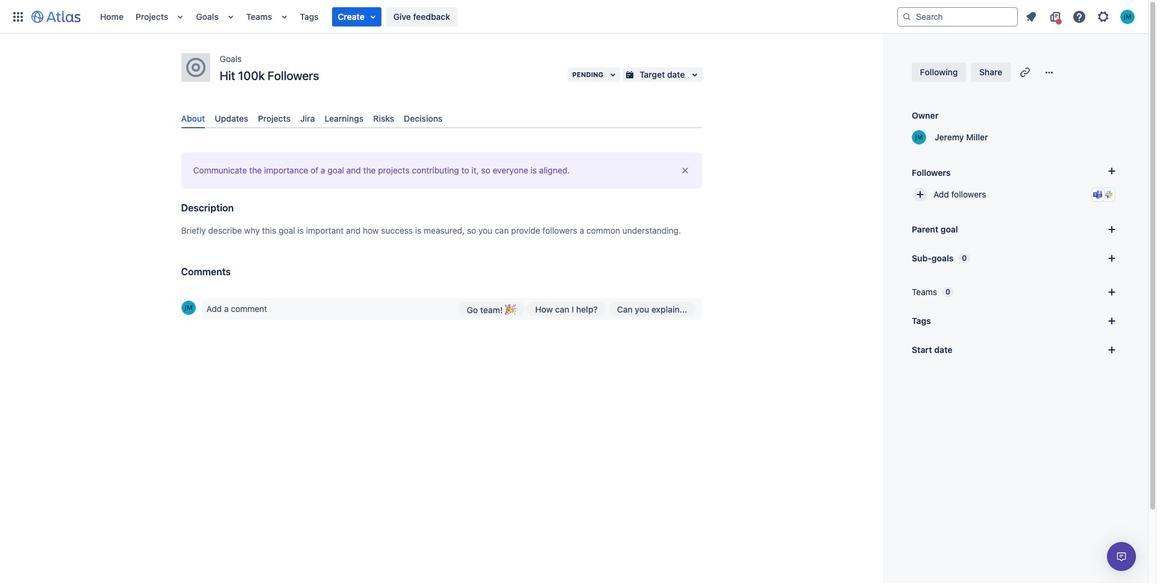 Task type: vqa. For each thing, say whether or not it's contained in the screenshot.
2nd TOWNSQUARE image from the top of the page
no



Task type: locate. For each thing, give the bounding box(es) containing it.
None search field
[[898, 7, 1018, 26]]

close banner image
[[680, 166, 690, 176]]

list item
[[332, 7, 381, 26]]

list item inside list
[[332, 7, 381, 26]]

more icon image
[[1042, 65, 1057, 80]]

tab list
[[176, 109, 707, 129]]

goal icon image
[[186, 58, 205, 77]]

list
[[94, 0, 898, 33], [1021, 7, 1141, 26]]

top element
[[7, 0, 898, 33]]

0 horizontal spatial list
[[94, 0, 898, 33]]

add a follower image
[[1105, 164, 1119, 178]]

add team image
[[1105, 285, 1119, 300]]

add tag image
[[1105, 314, 1119, 329]]

switch to... image
[[11, 9, 25, 24]]

slack logo showing nan channels are connected to this goal image
[[1104, 190, 1114, 200]]

set start date image
[[1105, 343, 1119, 357]]

settings image
[[1097, 9, 1111, 24]]

banner
[[0, 0, 1148, 34]]



Task type: describe. For each thing, give the bounding box(es) containing it.
Search field
[[898, 7, 1018, 26]]

search image
[[902, 12, 912, 21]]

add follower image
[[913, 187, 928, 202]]

notifications image
[[1024, 9, 1039, 24]]

help image
[[1072, 9, 1087, 24]]

1 horizontal spatial list
[[1021, 7, 1141, 26]]

account image
[[1121, 9, 1135, 24]]

open intercom messenger image
[[1115, 550, 1129, 564]]

msteams logo showing  channels are connected to this goal image
[[1093, 190, 1103, 200]]



